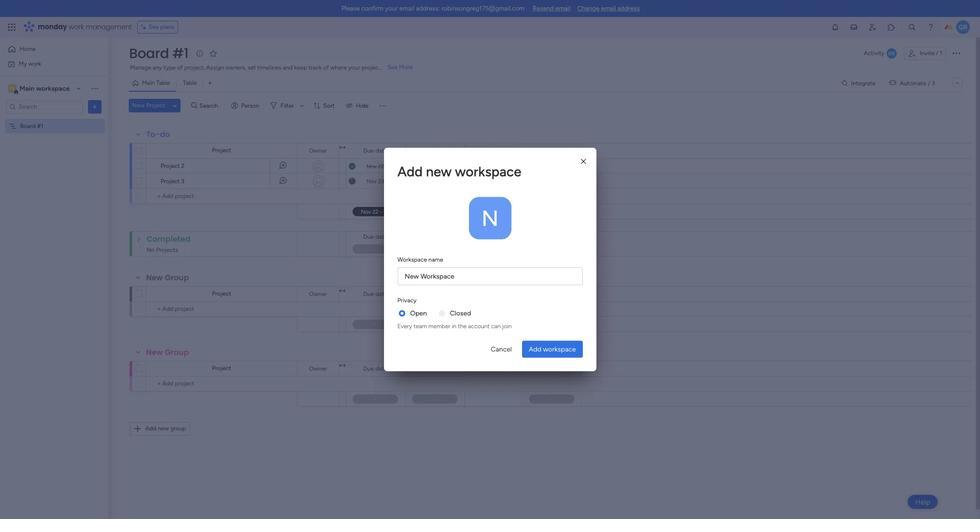 Task type: vqa. For each thing, say whether or not it's contained in the screenshot.
E-mail header header
no



Task type: locate. For each thing, give the bounding box(es) containing it.
nov
[[366, 163, 377, 170], [366, 178, 377, 185]]

1 timeline 1 from the top
[[539, 147, 565, 154]]

Timeline field
[[422, 146, 448, 156], [422, 365, 448, 374]]

/ inside button
[[936, 50, 938, 57]]

main inside workspace selection element
[[20, 84, 34, 92]]

1
[[940, 50, 942, 57], [562, 147, 565, 154], [562, 366, 565, 373]]

email right "resend"
[[555, 5, 570, 12]]

#1
[[172, 44, 188, 63], [37, 123, 43, 130]]

updated down cancel button on the bottom
[[488, 366, 511, 373]]

0 horizontal spatial /
[[928, 80, 930, 87]]

0 vertical spatial ago
[[511, 163, 521, 170]]

inbox image
[[850, 23, 858, 31]]

1 horizontal spatial workspace
[[455, 164, 521, 180]]

new group field for timeline 1
[[144, 348, 191, 359]]

22
[[378, 163, 384, 170]]

add to favorites image
[[209, 49, 217, 58]]

account
[[468, 323, 490, 330]]

add left group
[[145, 426, 156, 433]]

0 horizontal spatial of
[[177, 64, 183, 71]]

2 horizontal spatial workspace
[[543, 346, 576, 354]]

last up add new workspace heading
[[476, 147, 487, 154]]

1 due date from the top
[[363, 147, 387, 154]]

last updated field up add new workspace heading
[[474, 146, 513, 156]]

minutes
[[490, 163, 510, 170], [490, 178, 510, 184]]

1 vertical spatial new group field
[[144, 348, 191, 359]]

robinsongreg175@gmail.com
[[441, 5, 525, 12]]

apps image
[[887, 23, 896, 31]]

0 vertical spatial nov
[[366, 163, 377, 170]]

/ right "automate"
[[928, 80, 930, 87]]

main right workspace icon
[[20, 84, 34, 92]]

invite
[[920, 50, 935, 57]]

1 vertical spatial last updated
[[476, 366, 511, 373]]

2 v2 expand column image from the top
[[339, 363, 345, 370]]

2 table from the left
[[183, 79, 197, 87]]

new for group
[[158, 426, 169, 433]]

3 due date from the top
[[363, 291, 387, 298]]

board #1 down search in workspace field
[[20, 123, 43, 130]]

new left group
[[158, 426, 169, 433]]

0 vertical spatial new
[[426, 164, 452, 180]]

1 horizontal spatial of
[[323, 64, 329, 71]]

v2 expand column image
[[339, 144, 345, 152]]

2 new group from the top
[[146, 348, 189, 358]]

1 vertical spatial timeline 1 field
[[536, 365, 567, 374]]

#1 inside list box
[[37, 123, 43, 130]]

last down cancel button on the bottom
[[476, 366, 487, 373]]

0 vertical spatial last updated
[[476, 147, 511, 154]]

0 vertical spatial column information image
[[453, 148, 460, 154]]

1 horizontal spatial board #1
[[129, 44, 188, 63]]

0 vertical spatial 8
[[486, 163, 489, 170]]

0 horizontal spatial work
[[28, 60, 41, 67]]

2 due date from the top
[[363, 234, 387, 241]]

show board description image
[[194, 49, 205, 58]]

project
[[362, 64, 381, 71]]

1 due date field from the top
[[361, 146, 390, 156]]

due date field for timeline 1
[[361, 365, 390, 374]]

2 email from the left
[[555, 5, 570, 12]]

last updated down cancel button on the bottom
[[476, 366, 511, 373]]

0 vertical spatial new group
[[146, 273, 189, 283]]

resend
[[533, 5, 554, 12]]

8 minutes ago
[[486, 163, 521, 170], [486, 178, 521, 184]]

2 timeline 1 from the top
[[539, 366, 565, 373]]

1 new group from the top
[[146, 273, 189, 283]]

new inside button
[[158, 426, 169, 433]]

0 horizontal spatial board #1
[[20, 123, 43, 130]]

new right dapulse checkmark sign image
[[426, 164, 452, 180]]

address
[[618, 5, 640, 12]]

0 horizontal spatial #1
[[37, 123, 43, 130]]

1 timeline field from the top
[[422, 146, 448, 156]]

Last updated field
[[474, 146, 513, 156], [474, 365, 513, 374]]

my work
[[19, 60, 41, 67]]

workspace inside add new workspace heading
[[455, 164, 521, 180]]

1 v2 expand column image from the top
[[339, 288, 345, 295]]

address:
[[416, 5, 440, 12]]

group for owner
[[165, 273, 189, 283]]

add inside add new workspace heading
[[397, 164, 423, 180]]

1 vertical spatial updated
[[488, 366, 511, 373]]

Search in workspace field
[[18, 102, 71, 112]]

do
[[160, 129, 170, 140]]

main workspace
[[20, 84, 70, 92]]

1 horizontal spatial new
[[426, 164, 452, 180]]

add inside add new group button
[[145, 426, 156, 433]]

board #1
[[129, 44, 188, 63], [20, 123, 43, 130]]

nov left 23
[[366, 178, 377, 185]]

3 right "automate"
[[932, 80, 935, 87]]

add inside add workspace button
[[529, 346, 541, 354]]

1 table from the left
[[156, 79, 170, 87]]

new
[[132, 102, 145, 109], [146, 273, 163, 283], [146, 348, 163, 358]]

last updated field down cancel button on the bottom
[[474, 365, 513, 374]]

last updated
[[476, 147, 511, 154], [476, 366, 511, 373]]

collapse board header image
[[954, 80, 961, 87]]

last updated up add new workspace heading
[[476, 147, 511, 154]]

1 vertical spatial 8 minutes ago
[[486, 178, 521, 184]]

n button
[[469, 197, 511, 240]]

1 updated from the top
[[488, 147, 511, 154]]

Due date field
[[361, 146, 390, 156], [361, 233, 390, 242], [361, 290, 390, 299], [361, 365, 390, 374]]

2 updated from the top
[[488, 366, 511, 373]]

1 nov from the top
[[366, 163, 377, 170]]

new
[[426, 164, 452, 180], [158, 426, 169, 433]]

1 horizontal spatial 3
[[932, 80, 935, 87]]

3 date from the top
[[375, 291, 387, 298]]

v2 expand column image
[[339, 288, 345, 295], [339, 363, 345, 370]]

2 vertical spatial owner
[[309, 366, 327, 373]]

1 due from the top
[[363, 147, 374, 154]]

your right "confirm"
[[385, 5, 398, 12]]

group
[[165, 273, 189, 283], [165, 348, 189, 358]]

plans
[[160, 23, 174, 31]]

3 email from the left
[[601, 5, 616, 12]]

notifications image
[[831, 23, 839, 31]]

1 horizontal spatial /
[[936, 50, 938, 57]]

4 date from the top
[[375, 366, 387, 373]]

nov for project 2
[[366, 163, 377, 170]]

automate
[[900, 80, 926, 87]]

activity
[[864, 50, 884, 57]]

timeline field for the bottommost column information icon
[[422, 365, 448, 374]]

1 vertical spatial last
[[476, 366, 487, 373]]

0 vertical spatial timeline 1
[[539, 147, 565, 154]]

2 vertical spatial workspace
[[543, 346, 576, 354]]

1 vertical spatial new
[[158, 426, 169, 433]]

see plans
[[149, 23, 174, 31]]

1 horizontal spatial add
[[397, 164, 423, 180]]

project
[[146, 102, 165, 109], [212, 147, 231, 154], [161, 163, 180, 170], [161, 178, 180, 185], [212, 291, 231, 298], [212, 365, 231, 373]]

4 due date from the top
[[363, 366, 387, 373]]

dapulse checkmark sign image
[[415, 162, 419, 172]]

confirm
[[361, 5, 383, 12]]

your right "where"
[[348, 64, 360, 71]]

0 horizontal spatial new
[[158, 426, 169, 433]]

New Group field
[[144, 273, 191, 284], [144, 348, 191, 359]]

due date
[[363, 147, 387, 154], [363, 234, 387, 241], [363, 291, 387, 298], [363, 366, 387, 373]]

see left more at the top of the page
[[387, 64, 398, 71]]

new inside heading
[[426, 164, 452, 180]]

invite / 1 button
[[904, 47, 946, 60]]

manage any type of project. assign owners, set timelines and keep track of where your project stands.
[[130, 64, 401, 71]]

Board #1 field
[[127, 44, 191, 63]]

arrow down image
[[297, 101, 307, 111]]

timeline 1 for 2nd timeline 1 field from the top of the page
[[539, 366, 565, 373]]

2 8 minutes ago from the top
[[486, 178, 521, 184]]

1 group from the top
[[165, 273, 189, 283]]

0 horizontal spatial email
[[399, 5, 414, 12]]

0 vertical spatial timeline field
[[422, 146, 448, 156]]

0 vertical spatial last updated field
[[474, 146, 513, 156]]

1 vertical spatial workspace
[[455, 164, 521, 180]]

the
[[458, 323, 467, 330]]

email left address: on the left top of page
[[399, 5, 414, 12]]

4 due from the top
[[363, 366, 374, 373]]

1 owner field from the top
[[307, 146, 329, 156]]

table
[[156, 79, 170, 87], [183, 79, 197, 87]]

invite members image
[[868, 23, 877, 31]]

0 vertical spatial 8 minutes ago
[[486, 163, 521, 170]]

0 horizontal spatial add
[[145, 426, 156, 433]]

board #1 inside list box
[[20, 123, 43, 130]]

2 8 from the top
[[486, 178, 489, 184]]

1 vertical spatial board #1
[[20, 123, 43, 130]]

0 horizontal spatial main
[[20, 84, 34, 92]]

3 due from the top
[[363, 291, 374, 298]]

nov for project 3
[[366, 178, 377, 185]]

add right cancel
[[529, 346, 541, 354]]

board up any
[[129, 44, 169, 63]]

email
[[399, 5, 414, 12], [555, 5, 570, 12], [601, 5, 616, 12]]

1 vertical spatial your
[[348, 64, 360, 71]]

1 vertical spatial group
[[165, 348, 189, 358]]

work right my
[[28, 60, 41, 67]]

#1 up type
[[172, 44, 188, 63]]

1 vertical spatial column information image
[[393, 366, 400, 373]]

1 vertical spatial timeline field
[[422, 365, 448, 374]]

1 vertical spatial v2 expand column image
[[339, 363, 345, 370]]

2 ago from the top
[[511, 178, 521, 184]]

0 vertical spatial work
[[69, 22, 84, 32]]

1 horizontal spatial work
[[69, 22, 84, 32]]

ago
[[511, 163, 521, 170], [511, 178, 521, 184]]

angle down image
[[173, 103, 177, 109]]

1 vertical spatial new group
[[146, 348, 189, 358]]

1 vertical spatial add
[[529, 346, 541, 354]]

team
[[414, 323, 427, 330]]

new for timeline 1
[[146, 348, 163, 358]]

workspace selection element
[[8, 83, 71, 95]]

board down search in workspace field
[[20, 123, 36, 130]]

2 vertical spatial column information image
[[453, 366, 460, 373]]

autopilot image
[[889, 77, 896, 88]]

0 vertical spatial 1
[[940, 50, 942, 57]]

timeline field for top column information icon
[[422, 146, 448, 156]]

main inside main table button
[[142, 79, 155, 87]]

change email address
[[577, 5, 640, 12]]

1 vertical spatial owner field
[[307, 290, 329, 299]]

1 vertical spatial /
[[928, 80, 930, 87]]

privacy heading
[[397, 296, 417, 305]]

3 due date field from the top
[[361, 290, 390, 299]]

select product image
[[8, 23, 16, 31]]

1 last from the top
[[476, 147, 487, 154]]

0 vertical spatial new
[[132, 102, 145, 109]]

2 last from the top
[[476, 366, 487, 373]]

due date for timeline
[[363, 147, 387, 154]]

timeline 1
[[539, 147, 565, 154], [539, 366, 565, 373]]

to-
[[146, 129, 160, 140]]

2 nov from the top
[[366, 178, 377, 185]]

0 vertical spatial owner field
[[307, 146, 329, 156]]

board #1 up any
[[129, 44, 188, 63]]

2 horizontal spatial add
[[529, 346, 541, 354]]

3 down 2
[[181, 178, 184, 185]]

updated up add new workspace heading
[[488, 147, 511, 154]]

table down any
[[156, 79, 170, 87]]

0 vertical spatial your
[[385, 5, 398, 12]]

group for timeline 1
[[165, 348, 189, 358]]

workspace
[[36, 84, 70, 92], [455, 164, 521, 180], [543, 346, 576, 354]]

main
[[142, 79, 155, 87], [20, 84, 34, 92]]

privacy element
[[397, 309, 583, 331]]

help image
[[927, 23, 935, 31]]

1 8 minutes ago from the top
[[486, 163, 521, 170]]

#1 down search in workspace field
[[37, 123, 43, 130]]

2 vertical spatial new
[[146, 348, 163, 358]]

0 vertical spatial minutes
[[490, 163, 510, 170]]

1 vertical spatial ago
[[511, 178, 521, 184]]

timeline
[[424, 147, 446, 154], [539, 147, 561, 154], [424, 366, 446, 373], [539, 366, 561, 373]]

owner
[[309, 147, 327, 154], [309, 291, 327, 298], [309, 366, 327, 373]]

1 owner from the top
[[309, 147, 327, 154]]

0 horizontal spatial see
[[149, 23, 159, 31]]

new group for timeline 1
[[146, 348, 189, 358]]

workspace inside workspace selection element
[[36, 84, 70, 92]]

timeline 1 for 1st timeline 1 field
[[539, 147, 565, 154]]

2 date from the top
[[375, 234, 387, 241]]

1 horizontal spatial see
[[387, 64, 398, 71]]

work inside "button"
[[28, 60, 41, 67]]

keep
[[294, 64, 307, 71]]

/ right invite
[[936, 50, 938, 57]]

of
[[177, 64, 183, 71], [323, 64, 329, 71]]

0 horizontal spatial 3
[[181, 178, 184, 185]]

1 horizontal spatial email
[[555, 5, 570, 12]]

3 owner from the top
[[309, 366, 327, 373]]

1 vertical spatial board
[[20, 123, 36, 130]]

monday work management
[[38, 22, 132, 32]]

hide
[[356, 102, 368, 109]]

add new group
[[145, 426, 186, 433]]

1 timeline 1 field from the top
[[536, 146, 567, 156]]

3
[[932, 80, 935, 87], [181, 178, 184, 185]]

1 vertical spatial new
[[146, 273, 163, 283]]

v2 expand column image for timeline 1
[[339, 363, 345, 370]]

2 column information image from the top
[[393, 366, 400, 373]]

any
[[153, 64, 162, 71]]

0 vertical spatial /
[[936, 50, 938, 57]]

due for timeline
[[363, 147, 374, 154]]

2 timeline field from the top
[[422, 365, 448, 374]]

project 3
[[161, 178, 184, 185]]

0 horizontal spatial workspace
[[36, 84, 70, 92]]

0 vertical spatial add
[[397, 164, 423, 180]]

4 due date field from the top
[[361, 365, 390, 374]]

2 vertical spatial add
[[145, 426, 156, 433]]

1 vertical spatial work
[[28, 60, 41, 67]]

Workspace name field
[[397, 268, 583, 286]]

v2 done deadline image
[[349, 162, 356, 171]]

2 vertical spatial owner field
[[307, 365, 329, 374]]

column information image
[[393, 148, 400, 154], [393, 366, 400, 373]]

due date field for owner
[[361, 290, 390, 299]]

0 vertical spatial timeline 1 field
[[536, 146, 567, 156]]

8
[[486, 163, 489, 170], [486, 178, 489, 184]]

2 last updated from the top
[[476, 366, 511, 373]]

1 vertical spatial minutes
[[490, 178, 510, 184]]

2 horizontal spatial email
[[601, 5, 616, 12]]

/ for 1
[[936, 50, 938, 57]]

1 vertical spatial 1
[[562, 147, 565, 154]]

1 horizontal spatial your
[[385, 5, 398, 12]]

0 vertical spatial group
[[165, 273, 189, 283]]

see inside see more link
[[387, 64, 398, 71]]

completed
[[147, 234, 190, 245]]

of right type
[[177, 64, 183, 71]]

0 vertical spatial 3
[[932, 80, 935, 87]]

add view image
[[208, 80, 212, 86]]

owners,
[[225, 64, 246, 71]]

of right track
[[323, 64, 329, 71]]

1 date from the top
[[375, 147, 387, 154]]

1 vertical spatial owner
[[309, 291, 327, 298]]

/ for 3
[[928, 80, 930, 87]]

1 vertical spatial last updated field
[[474, 365, 513, 374]]

0 vertical spatial workspace
[[36, 84, 70, 92]]

0 horizontal spatial board
[[20, 123, 36, 130]]

email right change
[[601, 5, 616, 12]]

see inside see plans button
[[149, 23, 159, 31]]

workspace inside add workspace button
[[543, 346, 576, 354]]

work right monday
[[69, 22, 84, 32]]

1 vertical spatial nov
[[366, 178, 377, 185]]

2 of from the left
[[323, 64, 329, 71]]

2 new group field from the top
[[144, 348, 191, 359]]

0 vertical spatial #1
[[172, 44, 188, 63]]

2 vertical spatial 1
[[562, 366, 565, 373]]

1 vertical spatial #1
[[37, 123, 43, 130]]

project inside "button"
[[146, 102, 165, 109]]

column information image for do
[[393, 148, 400, 154]]

main down manage
[[142, 79, 155, 87]]

1 vertical spatial timeline 1
[[539, 366, 565, 373]]

add for add new workspace
[[397, 164, 423, 180]]

see for see more
[[387, 64, 398, 71]]

0 vertical spatial column information image
[[393, 148, 400, 154]]

0 vertical spatial v2 expand column image
[[339, 288, 345, 295]]

nov left 22
[[366, 163, 377, 170]]

see
[[149, 23, 159, 31], [387, 64, 398, 71]]

add new workspace heading
[[397, 162, 583, 182]]

new for owner
[[146, 273, 163, 283]]

last
[[476, 147, 487, 154], [476, 366, 487, 373]]

new project
[[132, 102, 165, 109]]

column information image
[[453, 148, 460, 154], [393, 291, 400, 298], [453, 366, 460, 373]]

2 group from the top
[[165, 348, 189, 358]]

your
[[385, 5, 398, 12], [348, 64, 360, 71]]

Owner field
[[307, 146, 329, 156], [307, 290, 329, 299], [307, 365, 329, 374]]

closed button
[[450, 309, 471, 319]]

workspace for main workspace
[[36, 84, 70, 92]]

1 horizontal spatial main
[[142, 79, 155, 87]]

option
[[0, 119, 108, 120]]

0 vertical spatial last
[[476, 147, 487, 154]]

email for change email address
[[601, 5, 616, 12]]

Timeline 1 field
[[536, 146, 567, 156], [536, 365, 567, 374]]

1 horizontal spatial board
[[129, 44, 169, 63]]

add workspace button
[[522, 341, 583, 358]]

dapulse integrations image
[[841, 80, 848, 86]]

1 new group field from the top
[[144, 273, 191, 284]]

1 vertical spatial see
[[387, 64, 398, 71]]

add new workspace
[[397, 164, 521, 180]]

m
[[10, 85, 15, 92]]

new group
[[146, 273, 189, 283], [146, 348, 189, 358]]

2
[[181, 163, 185, 170]]

0 vertical spatial see
[[149, 23, 159, 31]]

add right 22
[[397, 164, 423, 180]]

1 column information image from the top
[[393, 148, 400, 154]]

1 horizontal spatial table
[[183, 79, 197, 87]]

see left the plans
[[149, 23, 159, 31]]

table down project.
[[183, 79, 197, 87]]



Task type: describe. For each thing, give the bounding box(es) containing it.
nov 23
[[366, 178, 384, 185]]

please
[[342, 5, 360, 12]]

resend email link
[[533, 5, 570, 12]]

change
[[577, 5, 599, 12]]

every
[[397, 323, 412, 330]]

help
[[915, 499, 930, 507]]

due date field for timeline
[[361, 146, 390, 156]]

1 horizontal spatial #1
[[172, 44, 188, 63]]

due date for timeline 1
[[363, 366, 387, 373]]

person button
[[228, 99, 264, 113]]

n
[[481, 205, 499, 232]]

Search field
[[197, 100, 223, 112]]

join
[[502, 323, 512, 330]]

and
[[283, 64, 293, 71]]

main table
[[142, 79, 170, 87]]

workspace for add workspace
[[543, 346, 576, 354]]

resend email
[[533, 5, 570, 12]]

workspace name heading
[[397, 256, 443, 264]]

main for main table
[[142, 79, 155, 87]]

new project button
[[129, 99, 169, 113]]

assign
[[206, 64, 224, 71]]

activity button
[[860, 47, 901, 60]]

1 email from the left
[[399, 5, 414, 12]]

my
[[19, 60, 27, 67]]

new inside "button"
[[132, 102, 145, 109]]

column information image for group
[[393, 366, 400, 373]]

table button
[[176, 76, 203, 90]]

help button
[[908, 496, 938, 510]]

greg robinson image
[[956, 20, 970, 34]]

where
[[330, 64, 347, 71]]

1 ago from the top
[[511, 163, 521, 170]]

2 timeline 1 field from the top
[[536, 365, 567, 374]]

set
[[248, 64, 256, 71]]

0 vertical spatial board #1
[[129, 44, 188, 63]]

type
[[164, 64, 176, 71]]

email for resend email
[[555, 5, 570, 12]]

search everything image
[[908, 23, 916, 31]]

see more
[[387, 64, 413, 71]]

add for add workspace
[[529, 346, 541, 354]]

add for add new group
[[145, 426, 156, 433]]

add workspace
[[529, 346, 576, 354]]

Completed field
[[144, 234, 192, 245]]

cancel
[[491, 346, 512, 354]]

manage
[[130, 64, 151, 71]]

project.
[[184, 64, 205, 71]]

23
[[378, 178, 384, 185]]

1 last updated from the top
[[476, 147, 511, 154]]

1 for 2nd timeline 1 field from the top of the page
[[562, 366, 565, 373]]

1 for 1st timeline 1 field
[[562, 147, 565, 154]]

due for timeline 1
[[363, 366, 374, 373]]

3 owner field from the top
[[307, 365, 329, 374]]

v2 search image
[[191, 101, 197, 111]]

workspace
[[397, 256, 427, 264]]

To-do field
[[144, 129, 172, 140]]

in
[[452, 323, 456, 330]]

see more link
[[387, 63, 414, 72]]

my work button
[[5, 57, 91, 71]]

member
[[428, 323, 450, 330]]

person
[[241, 102, 259, 109]]

stands.
[[382, 64, 401, 71]]

filter
[[281, 102, 294, 109]]

open
[[410, 309, 427, 318]]

1 vertical spatial column information image
[[393, 291, 400, 298]]

new group for owner
[[146, 273, 189, 283]]

updated for first last updated field
[[488, 147, 511, 154]]

board #1 list box
[[0, 117, 108, 248]]

work for my
[[28, 60, 41, 67]]

closed
[[450, 309, 471, 318]]

every team member in the account can join
[[397, 323, 512, 330]]

main table button
[[129, 76, 176, 90]]

home button
[[5, 42, 91, 56]]

nov 22
[[366, 163, 384, 170]]

please confirm your email address: robinsongreg175@gmail.com
[[342, 5, 525, 12]]

v2 expand column image for owner
[[339, 288, 345, 295]]

see for see plans
[[149, 23, 159, 31]]

workspace image
[[8, 84, 17, 93]]

1 of from the left
[[177, 64, 183, 71]]

1 8 from the top
[[486, 163, 489, 170]]

name
[[428, 256, 443, 264]]

2 last updated field from the top
[[474, 365, 513, 374]]

open button
[[410, 309, 427, 319]]

1 last updated field from the top
[[474, 146, 513, 156]]

monday
[[38, 22, 67, 32]]

1 inside button
[[940, 50, 942, 57]]

change email address link
[[577, 5, 640, 12]]

updated for first last updated field from the bottom of the page
[[488, 366, 511, 373]]

workspace image
[[469, 197, 511, 240]]

filter button
[[267, 99, 307, 113]]

home
[[20, 45, 36, 53]]

new for workspace
[[426, 164, 452, 180]]

close image
[[581, 158, 586, 165]]

2 owner field from the top
[[307, 290, 329, 299]]

more
[[399, 64, 413, 71]]

track
[[308, 64, 322, 71]]

workspace name
[[397, 256, 443, 264]]

date for timeline
[[375, 147, 387, 154]]

automate / 3
[[900, 80, 935, 87]]

last for first last updated field
[[476, 147, 487, 154]]

main for main workspace
[[20, 84, 34, 92]]

sort button
[[310, 99, 340, 113]]

2 due from the top
[[363, 234, 374, 241]]

board inside list box
[[20, 123, 36, 130]]

invite / 1
[[920, 50, 942, 57]]

privacy
[[397, 297, 417, 304]]

due date for owner
[[363, 291, 387, 298]]

hide button
[[342, 99, 374, 113]]

to-do
[[146, 129, 170, 140]]

1 minutes from the top
[[490, 163, 510, 170]]

work for monday
[[69, 22, 84, 32]]

last for first last updated field from the bottom of the page
[[476, 366, 487, 373]]

can
[[491, 323, 501, 330]]

new group field for owner
[[144, 273, 191, 284]]

due for owner
[[363, 291, 374, 298]]

2 owner from the top
[[309, 291, 327, 298]]

date for timeline 1
[[375, 366, 387, 373]]

0 vertical spatial board
[[129, 44, 169, 63]]

management
[[86, 22, 132, 32]]

add new group button
[[130, 423, 190, 436]]

group
[[170, 426, 186, 433]]

integrate
[[851, 80, 876, 87]]

date for owner
[[375, 291, 387, 298]]

0 horizontal spatial your
[[348, 64, 360, 71]]

sort
[[323, 102, 335, 109]]

timelines
[[257, 64, 281, 71]]

2 minutes from the top
[[490, 178, 510, 184]]

cancel button
[[484, 341, 519, 358]]

see plans button
[[137, 21, 178, 34]]

2 due date field from the top
[[361, 233, 390, 242]]

project 2
[[161, 163, 185, 170]]



